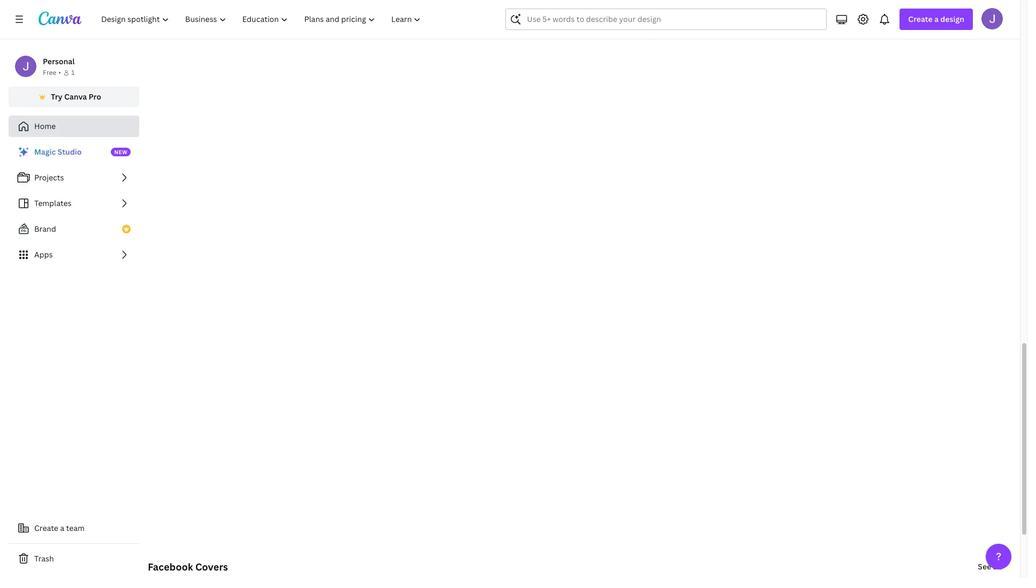 Task type: describe. For each thing, give the bounding box(es) containing it.
1
[[71, 68, 75, 77]]

list containing magic studio
[[9, 141, 139, 266]]

facebook covers link
[[148, 561, 228, 574]]

see all link
[[977, 557, 1003, 578]]

design
[[941, 14, 965, 24]]

try canva pro button
[[9, 87, 139, 107]]

projects link
[[9, 167, 139, 189]]

magic
[[34, 147, 56, 157]]

a for design
[[935, 14, 939, 24]]

create a design button
[[900, 9, 973, 30]]

a for team
[[60, 523, 64, 534]]

apps link
[[9, 244, 139, 266]]

create a design
[[909, 14, 965, 24]]

templates link
[[9, 193, 139, 214]]

try
[[51, 92, 62, 102]]

home link
[[9, 116, 139, 137]]

try canva pro
[[51, 92, 101, 102]]

canva
[[64, 92, 87, 102]]

covers
[[195, 561, 228, 574]]



Task type: vqa. For each thing, say whether or not it's contained in the screenshot.
the Create within Create a design 'dropdown button'
yes



Task type: locate. For each thing, give the bounding box(es) containing it.
pro
[[89, 92, 101, 102]]

1 horizontal spatial create
[[909, 14, 933, 24]]

team
[[66, 523, 85, 534]]

studio
[[58, 147, 82, 157]]

create a team
[[34, 523, 85, 534]]

facebook
[[148, 561, 193, 574]]

a inside dropdown button
[[935, 14, 939, 24]]

a left design
[[935, 14, 939, 24]]

Search search field
[[527, 9, 806, 29]]

top level navigation element
[[94, 9, 430, 30]]

create a team button
[[9, 518, 139, 540]]

a left team
[[60, 523, 64, 534]]

a
[[935, 14, 939, 24], [60, 523, 64, 534]]

personal
[[43, 56, 75, 66]]

create
[[909, 14, 933, 24], [34, 523, 58, 534]]

all
[[994, 562, 1002, 572]]

jacob simon image
[[982, 8, 1003, 29]]

magic studio
[[34, 147, 82, 157]]

0 vertical spatial a
[[935, 14, 939, 24]]

trash link
[[9, 549, 139, 570]]

0 horizontal spatial a
[[60, 523, 64, 534]]

0 vertical spatial create
[[909, 14, 933, 24]]

brand link
[[9, 219, 139, 240]]

create for create a design
[[909, 14, 933, 24]]

create left design
[[909, 14, 933, 24]]

facebook covers
[[148, 561, 228, 574]]

new
[[114, 148, 128, 156]]

1 horizontal spatial a
[[935, 14, 939, 24]]

create inside button
[[34, 523, 58, 534]]

see all
[[978, 562, 1002, 572]]

home
[[34, 121, 56, 131]]

1 vertical spatial a
[[60, 523, 64, 534]]

free •
[[43, 68, 61, 77]]

projects
[[34, 173, 64, 183]]

1 vertical spatial create
[[34, 523, 58, 534]]

create for create a team
[[34, 523, 58, 534]]

see
[[978, 562, 992, 572]]

None search field
[[506, 9, 827, 30]]

apps
[[34, 250, 53, 260]]

0 horizontal spatial create
[[34, 523, 58, 534]]

•
[[59, 68, 61, 77]]

create inside dropdown button
[[909, 14, 933, 24]]

create left team
[[34, 523, 58, 534]]

brand
[[34, 224, 56, 234]]

list
[[9, 141, 139, 266]]

templates
[[34, 198, 72, 208]]

trash
[[34, 554, 54, 564]]

a inside button
[[60, 523, 64, 534]]

free
[[43, 68, 56, 77]]



